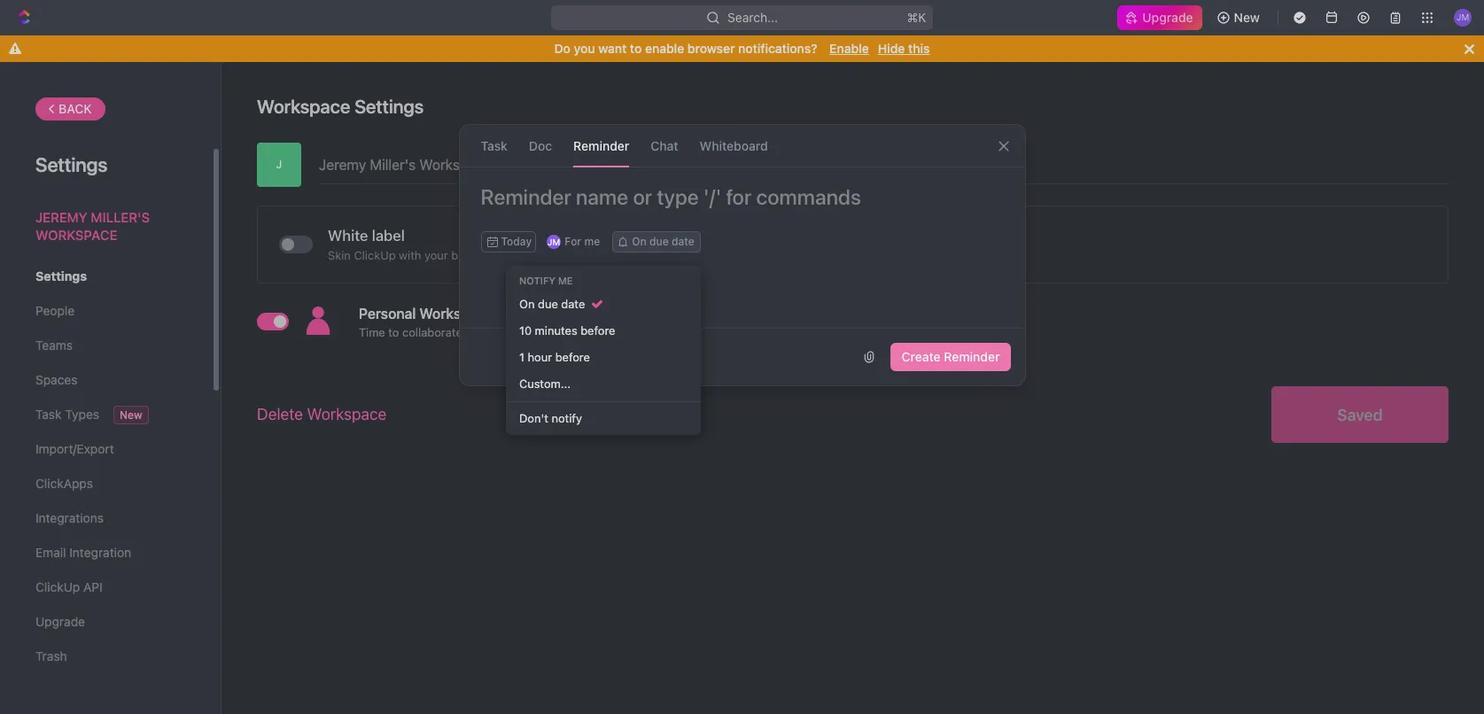 Task type: vqa. For each thing, say whether or not it's contained in the screenshot.
Don't notify
yes



Task type: locate. For each thing, give the bounding box(es) containing it.
workspace up collaborate?
[[420, 306, 493, 322]]

settings
[[355, 96, 424, 117], [35, 153, 108, 176], [35, 269, 87, 284]]

0 horizontal spatial new
[[120, 409, 142, 422]]

reminder
[[574, 138, 630, 153], [944, 349, 1000, 364]]

don't
[[519, 411, 549, 425]]

on due date down notify me
[[519, 297, 585, 311]]

clickup left api
[[35, 580, 80, 595]]

date right url.
[[672, 235, 695, 248]]

0 horizontal spatial task
[[35, 407, 62, 422]]

types
[[65, 407, 99, 422]]

10
[[519, 323, 532, 337]]

clickup down label
[[354, 248, 396, 262]]

workspace
[[257, 96, 350, 117], [35, 226, 117, 242], [420, 306, 493, 322], [307, 405, 387, 424]]

1 horizontal spatial new
[[1234, 10, 1261, 25]]

0 vertical spatial reminder
[[574, 138, 630, 153]]

reminder right the create
[[944, 349, 1000, 364]]

on
[[632, 235, 647, 248], [519, 297, 535, 311]]

want
[[599, 41, 627, 56]]

create
[[902, 349, 941, 364]]

task for task types
[[35, 407, 62, 422]]

this right 'hide'
[[909, 41, 930, 56]]

clickup
[[354, 248, 396, 262], [35, 580, 80, 595]]

personal
[[359, 306, 416, 322]]

delete workspace
[[257, 405, 387, 424]]

productivity.
[[748, 325, 815, 340]]

1 horizontal spatial clickup
[[354, 248, 396, 262]]

0 vertical spatial clickup
[[354, 248, 396, 262]]

date
[[672, 235, 695, 248], [561, 297, 585, 311]]

upgrade
[[1143, 10, 1194, 25], [35, 614, 85, 629]]

workspace settings
[[257, 96, 424, 117]]

url.
[[631, 248, 656, 262]]

0 vertical spatial settings
[[355, 96, 424, 117]]

workspace inside jeremy miller's workspace
[[35, 226, 117, 242]]

0 vertical spatial upgrade
[[1143, 10, 1194, 25]]

dialog containing task
[[459, 124, 1026, 386]]

due
[[650, 235, 669, 248], [538, 297, 558, 311]]

0 vertical spatial before
[[581, 323, 616, 337]]

1 horizontal spatial due
[[650, 235, 669, 248]]

upgrade link down clickup api link
[[35, 607, 176, 637]]

clickup inside "settings" element
[[35, 580, 80, 595]]

workspace inside personal workspace layout time to collaborate? turn this off to show all features designed for team productivity.
[[420, 306, 493, 322]]

0 horizontal spatial due
[[538, 297, 558, 311]]

email integration link
[[35, 538, 176, 568]]

logo,
[[525, 248, 552, 262]]

1 vertical spatial task
[[35, 407, 62, 422]]

0 horizontal spatial clickup
[[35, 580, 80, 595]]

1 vertical spatial on due date
[[519, 297, 585, 311]]

do you want to enable browser notifications? enable hide this
[[554, 41, 930, 56]]

new inside button
[[1234, 10, 1261, 25]]

0 horizontal spatial upgrade link
[[35, 607, 176, 637]]

2 horizontal spatial to
[[630, 41, 642, 56]]

1 vertical spatial settings
[[35, 153, 108, 176]]

this left 10
[[499, 325, 518, 340]]

0 horizontal spatial reminder
[[574, 138, 630, 153]]

this
[[909, 41, 930, 56], [499, 325, 518, 340]]

upgrade inside "settings" element
[[35, 614, 85, 629]]

teams
[[35, 338, 73, 353]]

1 hour before
[[519, 350, 590, 364]]

1 horizontal spatial date
[[672, 235, 695, 248]]

features
[[600, 325, 644, 340]]

date inside dropdown button
[[672, 235, 695, 248]]

your
[[425, 248, 448, 262]]

time
[[359, 325, 385, 340]]

skin
[[328, 248, 351, 262]]

1 vertical spatial upgrade
[[35, 614, 85, 629]]

upgrade down clickup api on the left of page
[[35, 614, 85, 629]]

custom
[[588, 248, 627, 262]]

to
[[630, 41, 642, 56], [389, 325, 399, 340], [540, 325, 551, 340]]

0 horizontal spatial to
[[389, 325, 399, 340]]

task
[[481, 138, 508, 153], [35, 407, 62, 422]]

1 horizontal spatial on
[[632, 235, 647, 248]]

0 horizontal spatial upgrade
[[35, 614, 85, 629]]

on down notify
[[519, 297, 535, 311]]

browser
[[688, 41, 735, 56]]

0 vertical spatial new
[[1234, 10, 1261, 25]]

1 vertical spatial before
[[556, 350, 590, 364]]

0 vertical spatial date
[[672, 235, 695, 248]]

0 vertical spatial due
[[650, 235, 669, 248]]

1 horizontal spatial on due date
[[632, 235, 695, 248]]

task left doc
[[481, 138, 508, 153]]

1
[[519, 350, 525, 364]]

delete
[[257, 405, 303, 424]]

and
[[555, 248, 575, 262]]

personal workspace layout time to collaborate? turn this off to show all features designed for team productivity.
[[359, 306, 815, 340]]

0 vertical spatial upgrade link
[[1118, 5, 1203, 30]]

reminder inside 'button'
[[944, 349, 1000, 364]]

dialog
[[459, 124, 1026, 386]]

upgrade link
[[1118, 5, 1203, 30], [35, 607, 176, 637]]

task inside "settings" element
[[35, 407, 62, 422]]

workspace down jeremy on the left top of page
[[35, 226, 117, 242]]

show
[[554, 325, 582, 340]]

1 vertical spatial this
[[499, 325, 518, 340]]

1 vertical spatial reminder
[[944, 349, 1000, 364]]

1 horizontal spatial upgrade
[[1143, 10, 1194, 25]]

on due date right custom
[[632, 235, 695, 248]]

reminder button
[[574, 125, 630, 167]]

to right want
[[630, 41, 642, 56]]

jeremy miller's workspace
[[35, 209, 150, 242]]

a
[[578, 248, 585, 262]]

import/export link
[[35, 434, 176, 464]]

enable
[[645, 41, 685, 56]]

before
[[581, 323, 616, 337], [556, 350, 590, 364]]

1 vertical spatial upgrade link
[[35, 607, 176, 637]]

1 vertical spatial clickup
[[35, 580, 80, 595]]

0 vertical spatial task
[[481, 138, 508, 153]]

settings element
[[0, 62, 222, 714]]

new button
[[1210, 4, 1271, 32]]

1 vertical spatial on
[[519, 297, 535, 311]]

upgrade left new button on the right
[[1143, 10, 1194, 25]]

0 horizontal spatial this
[[499, 325, 518, 340]]

1 horizontal spatial task
[[481, 138, 508, 153]]

spaces link
[[35, 365, 176, 395]]

0 horizontal spatial date
[[561, 297, 585, 311]]

on right custom
[[632, 235, 647, 248]]

integrations link
[[35, 503, 176, 534]]

designed
[[647, 325, 697, 340]]

due down notify me
[[538, 297, 558, 311]]

teams link
[[35, 331, 176, 361]]

1 horizontal spatial reminder
[[944, 349, 1000, 364]]

0 vertical spatial on due date
[[632, 235, 695, 248]]

date down me
[[561, 297, 585, 311]]

due right custom
[[650, 235, 669, 248]]

1 vertical spatial new
[[120, 409, 142, 422]]

task left the types
[[35, 407, 62, 422]]

workspace right delete
[[307, 405, 387, 424]]

on due date inside dropdown button
[[632, 235, 695, 248]]

back
[[59, 101, 92, 116]]

to down personal
[[389, 325, 399, 340]]

task for task
[[481, 138, 508, 153]]

0 vertical spatial this
[[909, 41, 930, 56]]

enable
[[830, 41, 869, 56]]

colors,
[[486, 248, 522, 262]]

to right off
[[540, 325, 551, 340]]

spaces
[[35, 372, 78, 387]]

0 vertical spatial on
[[632, 235, 647, 248]]

0 horizontal spatial on
[[519, 297, 535, 311]]

on due date
[[632, 235, 695, 248], [519, 297, 585, 311]]

upgrade link left new button on the right
[[1118, 5, 1203, 30]]

new
[[1234, 10, 1261, 25], [120, 409, 142, 422]]

reminder right doc
[[574, 138, 630, 153]]

clickup api
[[35, 580, 103, 595]]

people link
[[35, 296, 176, 326]]



Task type: describe. For each thing, give the bounding box(es) containing it.
1 horizontal spatial to
[[540, 325, 551, 340]]

whiteboard button
[[700, 125, 768, 167]]

collaborate?
[[402, 325, 468, 340]]

new inside "settings" element
[[120, 409, 142, 422]]

1 vertical spatial date
[[561, 297, 585, 311]]

0 horizontal spatial on due date
[[519, 297, 585, 311]]

create reminder button
[[891, 343, 1011, 371]]

off
[[522, 325, 537, 340]]

search...
[[728, 10, 778, 25]]

clickup api link
[[35, 573, 176, 603]]

j
[[276, 158, 282, 171]]

trash
[[35, 649, 67, 664]]

turn
[[472, 325, 496, 340]]

notify
[[552, 411, 582, 425]]

this inside personal workspace layout time to collaborate? turn this off to show all features designed for team productivity.
[[499, 325, 518, 340]]

integration
[[69, 545, 131, 560]]

10 minutes before
[[519, 323, 616, 337]]

import/export
[[35, 441, 114, 457]]

chat
[[651, 138, 679, 153]]

notify me
[[519, 275, 573, 286]]

chat button
[[651, 125, 679, 167]]

Team Na﻿me text field
[[319, 143, 1449, 183]]

label
[[372, 226, 405, 244]]

2 vertical spatial settings
[[35, 269, 87, 284]]

back link
[[35, 98, 105, 121]]

delete workspace button
[[257, 395, 387, 434]]

⌘k
[[907, 10, 926, 25]]

saved button
[[1272, 386, 1449, 443]]

doc
[[529, 138, 552, 153]]

notify
[[519, 275, 556, 286]]

on due date button
[[613, 231, 701, 253]]

trash link
[[35, 642, 176, 672]]

for
[[700, 325, 715, 340]]

create reminder
[[902, 349, 1000, 364]]

people
[[35, 303, 75, 318]]

1 horizontal spatial this
[[909, 41, 930, 56]]

me
[[558, 275, 573, 286]]

workspace up j
[[257, 96, 350, 117]]

all
[[585, 325, 597, 340]]

team
[[718, 325, 745, 340]]

before for 10 minutes before
[[581, 323, 616, 337]]

you
[[574, 41, 595, 56]]

email integration
[[35, 545, 131, 560]]

white
[[328, 226, 368, 244]]

task types
[[35, 407, 99, 422]]

do
[[554, 41, 571, 56]]

minutes
[[535, 323, 578, 337]]

Reminder na﻿me or type '/' for commands text field
[[460, 189, 1025, 231]]

email
[[35, 545, 66, 560]]

task button
[[481, 125, 508, 167]]

doc button
[[529, 125, 552, 167]]

clickup inside the white label skin clickup with your brand colors, logo, and a custom url.
[[354, 248, 396, 262]]

clickapps
[[35, 476, 93, 491]]

hour
[[528, 350, 552, 364]]

don't notify
[[519, 411, 582, 425]]

1 vertical spatial due
[[538, 297, 558, 311]]

before for 1 hour before
[[556, 350, 590, 364]]

with
[[399, 248, 421, 262]]

due inside dropdown button
[[650, 235, 669, 248]]

integrations
[[35, 511, 104, 526]]

hide
[[878, 41, 905, 56]]

white label skin clickup with your brand colors, logo, and a custom url.
[[328, 226, 656, 262]]

notifications?
[[739, 41, 818, 56]]

jeremy
[[35, 209, 87, 225]]

clickapps link
[[35, 469, 176, 499]]

saved
[[1338, 406, 1383, 424]]

whiteboard
[[700, 138, 768, 153]]

1 horizontal spatial upgrade link
[[1118, 5, 1203, 30]]

custom...
[[519, 376, 571, 390]]

workspace inside button
[[307, 405, 387, 424]]

layout
[[497, 306, 541, 322]]

api
[[83, 580, 103, 595]]

settings link
[[35, 261, 176, 292]]

brand
[[451, 248, 483, 262]]

on inside dropdown button
[[632, 235, 647, 248]]

miller's
[[91, 209, 150, 225]]



